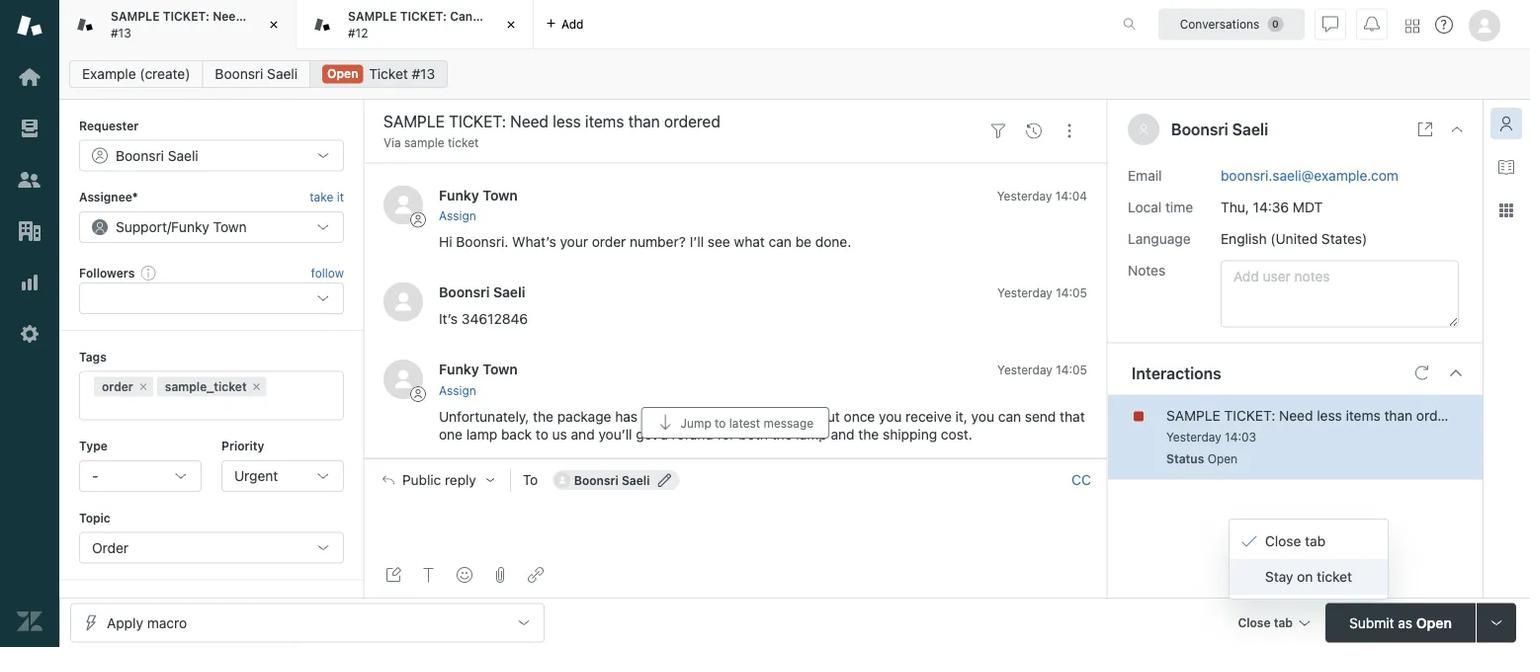 Task type: vqa. For each thing, say whether or not it's contained in the screenshot.
bottommost like
no



Task type: describe. For each thing, give the bounding box(es) containing it.
saeli inside conversationlabel log
[[493, 283, 525, 300]]

sample for sample ticket: cancel order #12
[[348, 9, 397, 23]]

assign button for hi
[[439, 207, 476, 225]]

get started image
[[17, 64, 43, 90]]

on
[[1297, 569, 1313, 585]]

0 horizontal spatial can
[[769, 233, 792, 249]]

avatar image for hi boonsri. what's your order number? i'll see what can be done.
[[383, 185, 423, 224]]

your
[[560, 233, 588, 249]]

reporting image
[[17, 270, 43, 296]]

ticket #13
[[369, 66, 435, 82]]

yesterday 14:05 for it's 34612846
[[997, 285, 1087, 299]]

topic element
[[79, 532, 344, 564]]

take
[[310, 190, 333, 204]]

you'll
[[598, 425, 632, 442]]

as
[[1398, 615, 1413, 631]]

unfortunately, the package has already left our warehouse. but once you receive it, you can send that one lamp back to us and you'll get a refund for both the lamp and the shipping cost.
[[439, 408, 1089, 442]]

than for sample ticket: need less items than ordered yesterday 14:03 status open
[[1384, 407, 1412, 424]]

once
[[844, 408, 875, 424]]

yesterday for it's 34612846
[[997, 285, 1052, 299]]

it's
[[439, 311, 458, 327]]

but
[[818, 408, 840, 424]]

requester element
[[79, 140, 344, 171]]

less for sample ticket: need less items than ordered #13
[[246, 9, 270, 23]]

close tab inside dropdown button
[[1238, 616, 1293, 630]]

what's
[[512, 233, 556, 249]]

us
[[552, 425, 567, 442]]

yesterday 14:04
[[997, 188, 1087, 202]]

boonsri.saeli@example.com
[[1221, 167, 1399, 183]]

funky town link for unfortunately,
[[439, 361, 518, 377]]

zendesk products image
[[1405, 19, 1419, 33]]

hide composer image
[[727, 451, 743, 467]]

time
[[1165, 199, 1193, 215]]

sample_ticket
[[165, 380, 247, 394]]

close tab menu item
[[1230, 524, 1388, 559]]

edit user image
[[658, 473, 672, 487]]

take it
[[310, 190, 344, 204]]

both
[[739, 425, 768, 442]]

format text image
[[421, 567, 437, 583]]

0 horizontal spatial the
[[533, 408, 553, 424]]

view more details image
[[1417, 122, 1433, 137]]

order inside sample ticket: cancel order #12
[[493, 9, 524, 23]]

- button
[[79, 461, 202, 492]]

insert emojis image
[[457, 567, 472, 583]]

already
[[641, 408, 688, 424]]

tab inside dropdown button
[[1274, 616, 1293, 630]]

example (create) button
[[69, 60, 203, 88]]

type
[[79, 439, 108, 453]]

status
[[1166, 452, 1204, 466]]

ticket: for sample ticket: need less items than ordered #13
[[163, 9, 209, 23]]

funky town assign for hi
[[439, 186, 518, 223]]

to inside unfortunately, the package has already left our warehouse. but once you receive it, you can send that one lamp back to us and you'll get a refund for both the lamp and the shipping cost.
[[536, 425, 548, 442]]

user image
[[1138, 124, 1149, 135]]

cc
[[1072, 472, 1091, 488]]

shipping
[[883, 425, 937, 442]]

to inside button
[[715, 416, 726, 430]]

boonsri saeli inside secondary element
[[215, 66, 298, 82]]

apps image
[[1498, 203, 1514, 218]]

2 and from the left
[[831, 425, 855, 442]]

Yesterday 14:04 text field
[[997, 188, 1087, 202]]

public reply
[[402, 472, 476, 488]]

conversationlabel log
[[364, 74, 1107, 459]]

what
[[734, 233, 765, 249]]

user image
[[1139, 125, 1148, 135]]

cc button
[[1071, 471, 1091, 489]]

saeli inside requester element
[[168, 147, 198, 163]]

need for sample ticket: need less items than ordered #13
[[213, 9, 243, 23]]

Add user notes text field
[[1221, 260, 1459, 328]]

boonsri saeli link inside secondary element
[[202, 60, 310, 88]]

warehouse.
[[741, 408, 814, 424]]

sample ticket: need less items than ordered yesterday 14:03 status open
[[1166, 407, 1466, 466]]

funky town assign for unfortunately,
[[439, 361, 518, 397]]

close tab inside close tab "menu item"
[[1265, 533, 1326, 550]]

assign for unfortunately,
[[439, 383, 476, 397]]

boonsri saeli down you'll
[[574, 473, 650, 487]]

town inside assignee* element
[[213, 219, 247, 235]]

boonsri.
[[456, 233, 508, 249]]

urgent
[[234, 468, 278, 484]]

customers image
[[17, 167, 43, 193]]

has
[[615, 408, 638, 424]]

cost.
[[941, 425, 972, 442]]

open inside secondary element
[[327, 67, 358, 81]]

stay on ticket menu item
[[1230, 559, 1388, 595]]

draft mode image
[[385, 567, 401, 583]]

thu, 14:36 mdt
[[1221, 199, 1323, 215]]

english (united states)
[[1221, 230, 1367, 247]]

close inside "menu item"
[[1265, 533, 1301, 550]]

boonsri.saeli@example.com image
[[554, 472, 570, 488]]

conversations button
[[1158, 8, 1305, 40]]

topic
[[79, 511, 110, 525]]

to
[[523, 472, 538, 488]]

2 vertical spatial open
[[1416, 615, 1452, 631]]

add attachment image
[[492, 567, 508, 583]]

followers
[[79, 266, 135, 280]]

info on adding followers image
[[141, 265, 156, 281]]

hi
[[439, 233, 452, 249]]

avatar image for unfortunately, the package has already left our warehouse. but once you receive it, you can send that one lamp back to us and you'll get a refund for both the lamp and the shipping cost.
[[383, 359, 423, 399]]

boonsri right user icon
[[1171, 120, 1228, 139]]

public reply button
[[365, 460, 510, 501]]

follow
[[311, 266, 344, 280]]

add button
[[534, 0, 595, 48]]

Yesterday 14:03 text field
[[1166, 430, 1256, 444]]

states)
[[1321, 230, 1367, 247]]

thu,
[[1221, 199, 1249, 215]]

boonsri right boonsri.saeli@example.com image at the bottom
[[574, 473, 618, 487]]

conversations
[[1180, 17, 1259, 31]]

events image
[[1026, 123, 1042, 139]]

ordered for sample ticket: need less items than ordered #13
[[337, 9, 383, 23]]

hi boonsri. what's your order number? i'll see what can be done.
[[439, 233, 851, 249]]

receive
[[906, 408, 952, 424]]

ticket for stay on ticket
[[1317, 569, 1352, 585]]

zendesk support image
[[17, 13, 43, 39]]

close tab button
[[1229, 603, 1318, 646]]

secondary element
[[59, 54, 1530, 94]]

support
[[116, 219, 167, 235]]

2 you from the left
[[971, 408, 994, 424]]

funky for unfortunately,
[[439, 361, 479, 377]]

can inside unfortunately, the package has already left our warehouse. but once you receive it, you can send that one lamp back to us and you'll get a refund for both the lamp and the shipping cost.
[[998, 408, 1021, 424]]

one
[[439, 425, 463, 442]]

(create)
[[140, 66, 190, 82]]

left
[[692, 408, 713, 424]]

order inside conversationlabel log
[[592, 233, 626, 249]]

example
[[82, 66, 136, 82]]

apply macro
[[107, 615, 187, 631]]

unfortunately,
[[439, 408, 529, 424]]

tab containing sample ticket: cancel order
[[297, 0, 534, 49]]

it
[[337, 190, 344, 204]]

jump
[[681, 416, 712, 430]]

sample for sample ticket: need less items than ordered yesterday 14:03 status open
[[1166, 407, 1221, 424]]

sample ticket: cancel order #12
[[348, 9, 524, 40]]

yesterday for unfortunately, the package has already left our warehouse. but once you receive it, you can send that one lamp back to us and you'll get a refund for both the lamp and the shipping cost.
[[997, 363, 1052, 377]]

boonsri inside secondary element
[[215, 66, 263, 82]]

boonsri saeli inside conversationlabel log
[[439, 283, 525, 300]]

it,
[[955, 408, 968, 424]]

1 you from the left
[[879, 408, 902, 424]]

it's 34612846
[[439, 311, 528, 327]]

a
[[661, 425, 668, 442]]

sample ticket: need less items than ordered #13
[[111, 9, 383, 40]]

saeli up boonsri.saeli@example.com
[[1232, 120, 1268, 139]]

followers element
[[79, 283, 344, 314]]

send
[[1025, 408, 1056, 424]]

mdt
[[1293, 199, 1323, 215]]

2 lamp from the left
[[796, 425, 827, 442]]

that
[[1060, 408, 1085, 424]]

language
[[1128, 230, 1191, 247]]

button displays agent's chat status as invisible. image
[[1322, 16, 1338, 32]]

remove image
[[137, 381, 149, 393]]

14:03
[[1225, 430, 1256, 444]]

see
[[708, 233, 730, 249]]

town for unfortunately,
[[483, 361, 518, 377]]

close image inside tab
[[264, 15, 284, 35]]

14:36
[[1253, 199, 1289, 215]]

organizations image
[[17, 218, 43, 244]]

ticket
[[369, 66, 408, 82]]

jump to latest message
[[681, 416, 814, 430]]

submit as open
[[1349, 615, 1452, 631]]

yesterday 14:05 text field for it's 34612846
[[997, 285, 1087, 299]]



Task type: locate. For each thing, give the bounding box(es) containing it.
avatar image
[[383, 185, 423, 224], [383, 282, 423, 321], [383, 359, 423, 399]]

close image
[[264, 15, 284, 35], [1449, 122, 1465, 137]]

1 vertical spatial close tab
[[1238, 616, 1293, 630]]

items for sample ticket: need less items than ordered #13
[[273, 9, 305, 23]]

0 horizontal spatial sample
[[111, 9, 160, 23]]

submit
[[1349, 615, 1394, 631]]

1 avatar image from the top
[[383, 185, 423, 224]]

apply
[[107, 615, 143, 631]]

ticket right on at right
[[1317, 569, 1352, 585]]

to left us
[[536, 425, 548, 442]]

funky town link up boonsri.
[[439, 186, 518, 203]]

1 horizontal spatial the
[[772, 425, 792, 442]]

boonsri saeli link inside conversationlabel log
[[439, 283, 525, 300]]

our
[[716, 408, 737, 424]]

2 yesterday 14:05 from the top
[[997, 363, 1087, 377]]

1 vertical spatial 14:05
[[1056, 363, 1087, 377]]

1 horizontal spatial sample
[[348, 9, 397, 23]]

ticket right sample
[[448, 136, 479, 150]]

yesterday
[[997, 188, 1052, 202], [997, 285, 1052, 299], [997, 363, 1052, 377], [1166, 430, 1221, 444]]

menu containing close tab
[[1229, 519, 1389, 600]]

less inside sample ticket: need less items than ordered #13
[[246, 9, 270, 23]]

0 horizontal spatial ticket:
[[163, 9, 209, 23]]

and
[[571, 425, 595, 442], [831, 425, 855, 442]]

town right / on the left top of page
[[213, 219, 247, 235]]

#13 up example
[[111, 26, 131, 40]]

0 horizontal spatial tab
[[1274, 616, 1293, 630]]

0 vertical spatial ticket
[[448, 136, 479, 150]]

to right left
[[715, 416, 726, 430]]

funky town assign
[[439, 186, 518, 223], [439, 361, 518, 397]]

1 vertical spatial yesterday 14:05 text field
[[997, 363, 1087, 377]]

1 tab from the left
[[59, 0, 383, 49]]

boonsri down requester
[[116, 147, 164, 163]]

funky down it's
[[439, 361, 479, 377]]

get
[[636, 425, 657, 442]]

boonsri saeli right user icon
[[1171, 120, 1268, 139]]

tab up (create)
[[59, 0, 383, 49]]

Subject field
[[380, 110, 977, 133]]

the
[[533, 408, 553, 424], [772, 425, 792, 442], [858, 425, 879, 442]]

items inside sample ticket: need less items than ordered #13
[[273, 9, 305, 23]]

close
[[1265, 533, 1301, 550], [1238, 616, 1271, 630]]

yesterday 14:05 text field for unfortunately, the package has already left our warehouse. but once you receive it, you can send that one lamp back to us and you'll get a refund for both the lamp and the shipping cost.
[[997, 363, 1087, 377]]

items for sample ticket: need less items than ordered yesterday 14:03 status open
[[1346, 407, 1380, 424]]

boonsri saeli link
[[202, 60, 310, 88], [439, 283, 525, 300]]

lamp down the 'unfortunately,'
[[466, 425, 497, 442]]

close tab
[[1265, 533, 1326, 550], [1238, 616, 1293, 630]]

via
[[383, 136, 401, 150]]

ticket: inside sample ticket: need less items than ordered yesterday 14:03 status open
[[1224, 407, 1275, 424]]

latest
[[729, 416, 760, 430]]

add
[[561, 17, 584, 31]]

#13 inside secondary element
[[412, 66, 435, 82]]

yesterday inside sample ticket: need less items than ordered yesterday 14:03 status open
[[1166, 430, 1221, 444]]

funky town link for hi
[[439, 186, 518, 203]]

1 horizontal spatial lamp
[[796, 425, 827, 442]]

2 horizontal spatial sample
[[1166, 407, 1221, 424]]

saeli up 34612846
[[493, 283, 525, 300]]

1 vertical spatial need
[[1279, 407, 1313, 424]]

boonsri saeli up it's 34612846
[[439, 283, 525, 300]]

1 vertical spatial tab
[[1274, 616, 1293, 630]]

tab up stay on ticket
[[1305, 533, 1326, 550]]

ticket
[[448, 136, 479, 150], [1317, 569, 1352, 585]]

1 assign button from the top
[[439, 207, 476, 225]]

1 and from the left
[[571, 425, 595, 442]]

town up the 'unfortunately,'
[[483, 361, 518, 377]]

0 vertical spatial close image
[[264, 15, 284, 35]]

boonsri inside requester element
[[116, 147, 164, 163]]

2 assign from the top
[[439, 383, 476, 397]]

1 horizontal spatial items
[[1346, 407, 1380, 424]]

0 vertical spatial tab
[[1305, 533, 1326, 550]]

lamp down but
[[796, 425, 827, 442]]

need for sample ticket: need less items than ordered yesterday 14:03 status open
[[1279, 407, 1313, 424]]

0 vertical spatial need
[[213, 9, 243, 23]]

yesterday 14:05
[[997, 285, 1087, 299], [997, 363, 1087, 377]]

need inside sample ticket: need less items than ordered yesterday 14:03 status open
[[1279, 407, 1313, 424]]

notifications image
[[1364, 16, 1380, 32]]

you right it, at the bottom right of the page
[[971, 408, 994, 424]]

ticket: for sample ticket: need less items than ordered yesterday 14:03 status open
[[1224, 407, 1275, 424]]

ticket: inside sample ticket: need less items than ordered #13
[[163, 9, 209, 23]]

assign button
[[439, 207, 476, 225], [439, 381, 476, 399]]

1 horizontal spatial ticket
[[1317, 569, 1352, 585]]

Yesterday 14:05 text field
[[997, 285, 1087, 299], [997, 363, 1087, 377]]

1 vertical spatial can
[[998, 408, 1021, 424]]

for
[[717, 425, 735, 442]]

close inside dropdown button
[[1238, 616, 1271, 630]]

less inside sample ticket: need less items than ordered yesterday 14:03 status open
[[1317, 407, 1342, 424]]

customer context image
[[1498, 116, 1514, 131]]

1 vertical spatial #13
[[412, 66, 435, 82]]

0 vertical spatial ordered
[[337, 9, 383, 23]]

and down package
[[571, 425, 595, 442]]

assignee* element
[[79, 211, 344, 243]]

tags
[[79, 350, 107, 364]]

close image left #12
[[264, 15, 284, 35]]

tab inside "menu item"
[[1305, 533, 1326, 550]]

14:05 up that
[[1056, 363, 1087, 377]]

order right cancel
[[493, 9, 524, 23]]

(united
[[1270, 230, 1318, 247]]

2 funky town assign from the top
[[439, 361, 518, 397]]

0 horizontal spatial to
[[536, 425, 548, 442]]

0 vertical spatial #13
[[111, 26, 131, 40]]

refund
[[672, 425, 713, 442]]

tab
[[1305, 533, 1326, 550], [1274, 616, 1293, 630]]

1 funky town assign from the top
[[439, 186, 518, 223]]

order
[[493, 9, 524, 23], [592, 233, 626, 249], [102, 380, 133, 394]]

saeli
[[267, 66, 298, 82], [1232, 120, 1268, 139], [168, 147, 198, 163], [493, 283, 525, 300], [622, 473, 650, 487]]

sample up #12
[[348, 9, 397, 23]]

ticket actions image
[[1062, 123, 1077, 139]]

#13 right ticket
[[412, 66, 435, 82]]

0 horizontal spatial order
[[102, 380, 133, 394]]

yesterday left "14:04"
[[997, 188, 1052, 202]]

boonsri saeli link down sample ticket: need less items than ordered #13 at the left top of page
[[202, 60, 310, 88]]

message
[[764, 416, 814, 430]]

1 vertical spatial ordered
[[1416, 407, 1466, 424]]

0 horizontal spatial lamp
[[466, 425, 497, 442]]

close image
[[501, 15, 521, 35]]

less for sample ticket: need less items than ordered yesterday 14:03 status open
[[1317, 407, 1342, 424]]

0 vertical spatial assign
[[439, 209, 476, 223]]

saeli down sample ticket: need less items than ordered #13 at the left top of page
[[267, 66, 298, 82]]

1 horizontal spatial ticket:
[[400, 9, 447, 23]]

assignee*
[[79, 190, 138, 204]]

ticket: left cancel
[[400, 9, 447, 23]]

0 vertical spatial 14:05
[[1056, 285, 1087, 299]]

boonsri up it's
[[439, 283, 490, 300]]

1 horizontal spatial need
[[1279, 407, 1313, 424]]

1 horizontal spatial close image
[[1449, 122, 1465, 137]]

2 14:05 from the top
[[1056, 363, 1087, 377]]

ordered for sample ticket: need less items than ordered yesterday 14:03 status open
[[1416, 407, 1466, 424]]

less
[[246, 9, 270, 23], [1317, 407, 1342, 424]]

assign button up the 'unfortunately,'
[[439, 381, 476, 399]]

2 yesterday 14:05 text field from the top
[[997, 363, 1087, 377]]

14:05 for it's 34612846
[[1056, 285, 1087, 299]]

assign button for unfortunately,
[[439, 381, 476, 399]]

the up us
[[533, 408, 553, 424]]

get help image
[[1435, 16, 1453, 34]]

tab containing sample ticket: need less items than ordered
[[59, 0, 383, 49]]

than
[[308, 9, 334, 23], [1384, 407, 1412, 424]]

ticket: up 14:03
[[1224, 407, 1275, 424]]

2 vertical spatial order
[[102, 380, 133, 394]]

reply
[[445, 472, 476, 488]]

0 vertical spatial yesterday 14:05
[[997, 285, 1087, 299]]

can left 'be'
[[769, 233, 792, 249]]

0 horizontal spatial less
[[246, 9, 270, 23]]

/
[[167, 219, 171, 235]]

requester
[[79, 119, 139, 132]]

0 horizontal spatial than
[[308, 9, 334, 23]]

package
[[557, 408, 611, 424]]

1 funky town link from the top
[[439, 186, 518, 203]]

1 horizontal spatial less
[[1317, 407, 1342, 424]]

1 horizontal spatial tab
[[1305, 533, 1326, 550]]

notes
[[1128, 262, 1166, 278]]

1 horizontal spatial open
[[1207, 452, 1238, 466]]

ordered inside sample ticket: need less items than ordered yesterday 14:03 status open
[[1416, 407, 1466, 424]]

close tab up on at right
[[1265, 533, 1326, 550]]

14:05
[[1056, 285, 1087, 299], [1056, 363, 1087, 377]]

and down but
[[831, 425, 855, 442]]

0 vertical spatial items
[[273, 9, 305, 23]]

boonsri saeli down sample ticket: need less items than ordered #13 at the left top of page
[[215, 66, 298, 82]]

0 horizontal spatial ordered
[[337, 9, 383, 23]]

i'll
[[690, 233, 704, 249]]

0 vertical spatial close
[[1265, 533, 1301, 550]]

you
[[879, 408, 902, 424], [971, 408, 994, 424]]

ticket for via sample ticket
[[448, 136, 479, 150]]

1 horizontal spatial boonsri saeli link
[[439, 283, 525, 300]]

1 vertical spatial boonsri saeli link
[[439, 283, 525, 300]]

sample up example (create)
[[111, 9, 160, 23]]

funky inside assignee* element
[[171, 219, 209, 235]]

0 horizontal spatial close image
[[264, 15, 284, 35]]

tab up ticket #13
[[297, 0, 534, 49]]

assign up hi
[[439, 209, 476, 223]]

urgent button
[[221, 461, 344, 492]]

sample inside sample ticket: need less items than ordered yesterday 14:03 status open
[[1166, 407, 1221, 424]]

1 horizontal spatial you
[[971, 408, 994, 424]]

0 vertical spatial can
[[769, 233, 792, 249]]

1 vertical spatial ticket
[[1317, 569, 1352, 585]]

yesterday 14:05 down yesterday 14:04
[[997, 285, 1087, 299]]

support / funky town
[[116, 219, 247, 235]]

2 vertical spatial funky
[[439, 361, 479, 377]]

1 vertical spatial items
[[1346, 407, 1380, 424]]

filter image
[[990, 123, 1006, 139]]

open right as
[[1416, 615, 1452, 631]]

1 horizontal spatial and
[[831, 425, 855, 442]]

ordered
[[337, 9, 383, 23], [1416, 407, 1466, 424]]

1 vertical spatial order
[[592, 233, 626, 249]]

1 vertical spatial town
[[213, 219, 247, 235]]

0 vertical spatial assign button
[[439, 207, 476, 225]]

lamp
[[466, 425, 497, 442], [796, 425, 827, 442]]

0 vertical spatial funky
[[439, 186, 479, 203]]

2 assign button from the top
[[439, 381, 476, 399]]

boonsri down sample ticket: need less items than ordered #13 at the left top of page
[[215, 66, 263, 82]]

1 vertical spatial funky
[[171, 219, 209, 235]]

0 vertical spatial close tab
[[1265, 533, 1326, 550]]

tab down 'stay'
[[1274, 616, 1293, 630]]

admin image
[[17, 321, 43, 347]]

than inside sample ticket: need less items than ordered #13
[[308, 9, 334, 23]]

0 vertical spatial yesterday 14:05 text field
[[997, 285, 1087, 299]]

2 avatar image from the top
[[383, 282, 423, 321]]

tab
[[59, 0, 383, 49], [297, 0, 534, 49]]

0 horizontal spatial and
[[571, 425, 595, 442]]

funky up hi
[[439, 186, 479, 203]]

ordered inside sample ticket: need less items than ordered #13
[[337, 9, 383, 23]]

yesterday up status
[[1166, 430, 1221, 444]]

can left send
[[998, 408, 1021, 424]]

than inside sample ticket: need less items than ordered yesterday 14:03 status open
[[1384, 407, 1412, 424]]

back
[[501, 425, 532, 442]]

close down 'stay'
[[1238, 616, 1271, 630]]

1 horizontal spatial order
[[493, 9, 524, 23]]

sample
[[404, 136, 444, 150]]

2 funky town link from the top
[[439, 361, 518, 377]]

0 horizontal spatial boonsri saeli link
[[202, 60, 310, 88]]

14:05 for unfortunately, the package has already left our warehouse. but once you receive it, you can send that one lamp back to us and you'll get a refund for both the lamp and the shipping cost.
[[1056, 363, 1087, 377]]

town
[[483, 186, 518, 203], [213, 219, 247, 235], [483, 361, 518, 377]]

yesterday down yesterday 14:04
[[997, 285, 1052, 299]]

0 vertical spatial less
[[246, 9, 270, 23]]

0 vertical spatial order
[[493, 9, 524, 23]]

macro
[[147, 615, 187, 631]]

the down once
[[858, 425, 879, 442]]

main element
[[0, 0, 59, 647]]

2 horizontal spatial open
[[1416, 615, 1452, 631]]

2 horizontal spatial ticket:
[[1224, 407, 1275, 424]]

14:05 down "14:04"
[[1056, 285, 1087, 299]]

need inside sample ticket: need less items than ordered #13
[[213, 9, 243, 23]]

sample inside sample ticket: cancel order #12
[[348, 9, 397, 23]]

#13 inside sample ticket: need less items than ordered #13
[[111, 26, 131, 40]]

open inside sample ticket: need less items than ordered yesterday 14:03 status open
[[1207, 452, 1238, 466]]

0 vertical spatial town
[[483, 186, 518, 203]]

0 horizontal spatial you
[[879, 408, 902, 424]]

tabs tab list
[[59, 0, 1102, 49]]

0 horizontal spatial items
[[273, 9, 305, 23]]

sample inside sample ticket: need less items than ordered #13
[[111, 9, 160, 23]]

funky town link up the 'unfortunately,'
[[439, 361, 518, 377]]

1 vertical spatial yesterday 14:05
[[997, 363, 1087, 377]]

0 vertical spatial funky town assign
[[439, 186, 518, 223]]

-
[[92, 468, 98, 484]]

yesterday 14:05 text field down yesterday 14:04
[[997, 285, 1087, 299]]

1 14:05 from the top
[[1056, 285, 1087, 299]]

2 horizontal spatial order
[[592, 233, 626, 249]]

views image
[[17, 116, 43, 141]]

the down warehouse.
[[772, 425, 792, 442]]

1 horizontal spatial #13
[[412, 66, 435, 82]]

assign for hi
[[439, 209, 476, 223]]

cancel
[[450, 9, 490, 23]]

number?
[[630, 233, 686, 249]]

example (create)
[[82, 66, 190, 82]]

1 horizontal spatial ordered
[[1416, 407, 1466, 424]]

boonsri inside conversationlabel log
[[439, 283, 490, 300]]

1 vertical spatial less
[[1317, 407, 1342, 424]]

menu
[[1229, 519, 1389, 600]]

you up the shipping
[[879, 408, 902, 424]]

be
[[795, 233, 811, 249]]

yesterday for hi boonsri. what's your order number? i'll see what can be done.
[[997, 188, 1052, 202]]

sample
[[111, 9, 160, 23], [348, 9, 397, 23], [1166, 407, 1221, 424]]

0 horizontal spatial #13
[[111, 26, 131, 40]]

sample for sample ticket: need less items than ordered #13
[[111, 9, 160, 23]]

local time
[[1128, 199, 1193, 215]]

3 avatar image from the top
[[383, 359, 423, 399]]

0 horizontal spatial need
[[213, 9, 243, 23]]

ticket: inside sample ticket: cancel order #12
[[400, 9, 447, 23]]

2 vertical spatial avatar image
[[383, 359, 423, 399]]

2 horizontal spatial the
[[858, 425, 879, 442]]

funky right support
[[171, 219, 209, 235]]

1 lamp from the left
[[466, 425, 497, 442]]

1 vertical spatial assign button
[[439, 381, 476, 399]]

ticket inside stay on ticket 'menu item'
[[1317, 569, 1352, 585]]

0 vertical spatial open
[[327, 67, 358, 81]]

saeli left edit user icon
[[622, 473, 650, 487]]

1 vertical spatial close
[[1238, 616, 1271, 630]]

boonsri saeli down requester
[[116, 147, 198, 163]]

0 vertical spatial than
[[308, 9, 334, 23]]

yesterday 14:05 for unfortunately, the package has already left our warehouse. but once you receive it, you can send that one lamp back to us and you'll get a refund for both the lamp and the shipping cost.
[[997, 363, 1087, 377]]

funky town assign up the 'unfortunately,'
[[439, 361, 518, 397]]

yesterday up send
[[997, 363, 1052, 377]]

0 vertical spatial avatar image
[[383, 185, 423, 224]]

funky town assign up boonsri.
[[439, 186, 518, 223]]

town for hi
[[483, 186, 518, 203]]

order left remove image
[[102, 380, 133, 394]]

funky for hi
[[439, 186, 479, 203]]

saeli inside secondary element
[[267, 66, 298, 82]]

1 horizontal spatial to
[[715, 416, 726, 430]]

yesterday 14:05 text field up send
[[997, 363, 1087, 377]]

boonsri saeli link up it's 34612846
[[439, 283, 525, 300]]

0 vertical spatial funky town link
[[439, 186, 518, 203]]

boonsri
[[215, 66, 263, 82], [1171, 120, 1228, 139], [116, 147, 164, 163], [439, 283, 490, 300], [574, 473, 618, 487]]

sample up "yesterday 14:03" text field
[[1166, 407, 1221, 424]]

1 assign from the top
[[439, 209, 476, 223]]

close up 'stay'
[[1265, 533, 1301, 550]]

1 horizontal spatial than
[[1384, 407, 1412, 424]]

than for sample ticket: need less items than ordered #13
[[308, 9, 334, 23]]

close image right 'view more details' 'image'
[[1449, 122, 1465, 137]]

yesterday 14:05 up send
[[997, 363, 1087, 377]]

close tab down 'stay'
[[1238, 616, 1293, 630]]

order right your
[[592, 233, 626, 249]]

open down "yesterday 14:03" text field
[[1207, 452, 1238, 466]]

zendesk image
[[17, 609, 43, 635]]

assign up the 'unfortunately,'
[[439, 383, 476, 397]]

displays possible ticket submission types image
[[1488, 615, 1504, 631]]

#13
[[111, 26, 131, 40], [412, 66, 435, 82]]

town up boonsri.
[[483, 186, 518, 203]]

1 vertical spatial funky town link
[[439, 361, 518, 377]]

1 vertical spatial close image
[[1449, 122, 1465, 137]]

1 yesterday 14:05 from the top
[[997, 285, 1087, 299]]

add link (cmd k) image
[[528, 567, 544, 583]]

open down #12
[[327, 67, 358, 81]]

remove image
[[251, 381, 263, 393]]

1 vertical spatial avatar image
[[383, 282, 423, 321]]

2 tab from the left
[[297, 0, 534, 49]]

ticket: for sample ticket: cancel order #12
[[400, 9, 447, 23]]

items inside sample ticket: need less items than ordered yesterday 14:03 status open
[[1346, 407, 1380, 424]]

order
[[92, 540, 129, 556]]

1 yesterday 14:05 text field from the top
[[997, 285, 1087, 299]]

2 vertical spatial town
[[483, 361, 518, 377]]

saeli up support / funky town at the left top of page
[[168, 147, 198, 163]]

can
[[769, 233, 792, 249], [998, 408, 1021, 424]]

#12
[[348, 26, 368, 40]]

jump to latest message button
[[641, 407, 830, 439]]

stay on ticket
[[1265, 569, 1352, 585]]

0 horizontal spatial open
[[327, 67, 358, 81]]

1 horizontal spatial can
[[998, 408, 1021, 424]]

1 vertical spatial assign
[[439, 383, 476, 397]]

1 vertical spatial funky town assign
[[439, 361, 518, 397]]

0 vertical spatial boonsri saeli link
[[202, 60, 310, 88]]

0 horizontal spatial ticket
[[448, 136, 479, 150]]

knowledge image
[[1498, 159, 1514, 175]]

ticket: up (create)
[[163, 9, 209, 23]]

public
[[402, 472, 441, 488]]

email
[[1128, 167, 1162, 183]]

done.
[[815, 233, 851, 249]]

boonsri saeli inside requester element
[[116, 147, 198, 163]]

1 vertical spatial than
[[1384, 407, 1412, 424]]

1 vertical spatial open
[[1207, 452, 1238, 466]]

assign button up hi
[[439, 207, 476, 225]]



